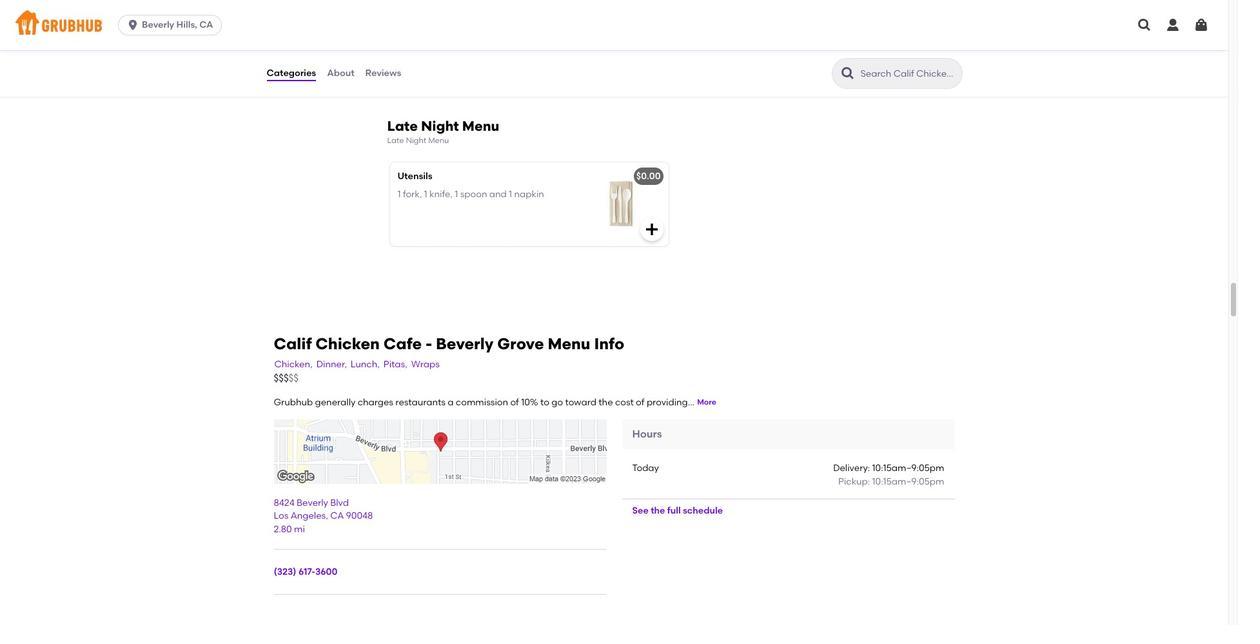 Task type: describe. For each thing, give the bounding box(es) containing it.
1 horizontal spatial svg image
[[644, 222, 659, 237]]

toward
[[565, 397, 597, 408]]

chicken, dinner, lunch, pitas, wraps
[[274, 359, 440, 370]]

2 horizontal spatial menu
[[548, 335, 591, 354]]

more button
[[697, 398, 717, 409]]

see the full schedule button
[[622, 500, 733, 523]]

shredded white meat chicken button
[[679, 7, 957, 91]]

providing
[[647, 397, 688, 408]]

full
[[667, 506, 681, 517]]

knife,
[[430, 189, 453, 200]]

Search Calif Chicken Cafe - Beverly Grove search field
[[859, 68, 958, 80]]

chicken
[[316, 335, 380, 354]]

spoon
[[460, 189, 487, 200]]

0 horizontal spatial the
[[599, 397, 613, 408]]

0 horizontal spatial menu
[[428, 136, 449, 145]]

beverly hills, ca
[[142, 19, 213, 30]]

1 fork, 1 knife, 1 spoon and 1 napkin
[[398, 189, 544, 200]]

salad chicken image
[[861, 7, 957, 91]]

reviews button
[[365, 50, 402, 97]]

cost
[[615, 397, 634, 408]]

(323)
[[274, 567, 296, 578]]

pickup:
[[839, 476, 870, 487]]

8424 beverly blvd los angeles , ca 90048 2.80 mi
[[274, 498, 373, 535]]

utensils image
[[572, 162, 669, 246]]

hills,
[[176, 19, 197, 30]]

10%
[[521, 397, 538, 408]]

see the full schedule
[[632, 506, 723, 517]]

1 vertical spatial beverly
[[436, 335, 494, 354]]

search icon image
[[840, 66, 856, 81]]

1 1 from the left
[[398, 189, 401, 200]]

see
[[632, 506, 649, 517]]

commission
[[456, 397, 508, 408]]

beverly hills, ca button
[[118, 15, 227, 35]]

about button
[[326, 50, 355, 97]]

angeles
[[291, 511, 326, 522]]

about
[[327, 68, 354, 79]]

chicken
[[782, 34, 816, 45]]

grove
[[497, 335, 544, 354]]

10:15am–9:05pm for pickup: 10:15am–9:05pm
[[872, 476, 945, 487]]

grubhub
[[274, 397, 313, 408]]

fork,
[[403, 189, 422, 200]]

3 1 from the left
[[455, 189, 458, 200]]

calif
[[274, 335, 312, 354]]

restaurants
[[396, 397, 446, 408]]

napkin
[[514, 189, 544, 200]]

dinner,
[[316, 359, 347, 370]]

10:15am–9:05pm for delivery: 10:15am–9:05pm
[[872, 463, 945, 474]]

categories
[[267, 68, 316, 79]]

wraps button
[[411, 358, 440, 372]]

today
[[632, 463, 659, 474]]

$$$
[[274, 373, 289, 384]]

charges
[[358, 397, 393, 408]]

beverly inside button
[[142, 19, 174, 30]]



Task type: vqa. For each thing, say whether or not it's contained in the screenshot.
"..."
yes



Task type: locate. For each thing, give the bounding box(es) containing it.
...
[[688, 397, 695, 408]]

2 horizontal spatial svg image
[[1165, 17, 1181, 33]]

beverly right -
[[436, 335, 494, 354]]

0 horizontal spatial svg image
[[126, 19, 139, 32]]

main navigation navigation
[[0, 0, 1229, 50]]

a
[[448, 397, 454, 408]]

los
[[274, 511, 289, 522]]

1
[[398, 189, 401, 200], [424, 189, 427, 200], [455, 189, 458, 200], [509, 189, 512, 200]]

0 vertical spatial menu
[[462, 118, 499, 134]]

0 horizontal spatial of
[[510, 397, 519, 408]]

10:15am–9:05pm up pickup: 10:15am–9:05pm
[[872, 463, 945, 474]]

mi
[[294, 524, 305, 535]]

lunch, button
[[350, 358, 380, 372]]

delivery:
[[833, 463, 870, 474]]

ca right ,
[[330, 511, 344, 522]]

beverly left hills,
[[142, 19, 174, 30]]

white
[[730, 34, 754, 45]]

shredded white meat chicken
[[687, 34, 816, 45]]

1 horizontal spatial the
[[651, 506, 665, 517]]

late night menu late night menu
[[387, 118, 499, 145]]

the left full
[[651, 506, 665, 517]]

chicken,
[[274, 359, 313, 370]]

ca inside the '8424 beverly blvd los angeles , ca 90048 2.80 mi'
[[330, 511, 344, 522]]

2 horizontal spatial beverly
[[436, 335, 494, 354]]

shredded
[[687, 34, 728, 45]]

2 of from the left
[[636, 397, 645, 408]]

1 horizontal spatial beverly
[[297, 498, 328, 509]]

meat
[[756, 34, 780, 45]]

1 late from the top
[[387, 118, 418, 134]]

(323) 617-3600
[[274, 567, 338, 578]]

1 left fork,
[[398, 189, 401, 200]]

menu
[[462, 118, 499, 134], [428, 136, 449, 145], [548, 335, 591, 354]]

0 vertical spatial 10:15am–9:05pm
[[872, 463, 945, 474]]

1 right and
[[509, 189, 512, 200]]

of right cost
[[636, 397, 645, 408]]

0 horizontal spatial svg image
[[1137, 17, 1153, 33]]

1 horizontal spatial svg image
[[1194, 17, 1209, 33]]

beverly inside the '8424 beverly blvd los angeles , ca 90048 2.80 mi'
[[297, 498, 328, 509]]

reviews
[[365, 68, 401, 79]]

dinner, button
[[316, 358, 348, 372]]

1 right knife,
[[455, 189, 458, 200]]

0 horizontal spatial beverly
[[142, 19, 174, 30]]

beverly up angeles
[[297, 498, 328, 509]]

1 10:15am–9:05pm from the top
[[872, 463, 945, 474]]

info
[[594, 335, 625, 354]]

1 vertical spatial night
[[406, 136, 427, 145]]

svg image inside beverly hills, ca button
[[126, 19, 139, 32]]

2 svg image from the left
[[1194, 17, 1209, 33]]

1 horizontal spatial of
[[636, 397, 645, 408]]

svg image
[[1137, 17, 1153, 33], [1194, 17, 1209, 33]]

ca
[[199, 19, 213, 30], [330, 511, 344, 522]]

more
[[697, 398, 717, 407]]

svg image
[[1165, 17, 1181, 33], [126, 19, 139, 32], [644, 222, 659, 237]]

(323) 617-3600 button
[[274, 566, 338, 579]]

hours
[[632, 428, 662, 440]]

2 10:15am–9:05pm from the top
[[872, 476, 945, 487]]

schedule
[[683, 506, 723, 517]]

0 vertical spatial ca
[[199, 19, 213, 30]]

lunch,
[[351, 359, 380, 370]]

cafe
[[384, 335, 422, 354]]

2 1 from the left
[[424, 189, 427, 200]]

pitas, button
[[383, 358, 408, 372]]

1 vertical spatial the
[[651, 506, 665, 517]]

plain pasta image
[[572, 7, 669, 91]]

4 1 from the left
[[509, 189, 512, 200]]

0 vertical spatial late
[[387, 118, 418, 134]]

90048
[[346, 511, 373, 522]]

0 vertical spatial night
[[421, 118, 459, 134]]

go
[[552, 397, 563, 408]]

2 vertical spatial beverly
[[297, 498, 328, 509]]

ca inside button
[[199, 19, 213, 30]]

-
[[426, 335, 432, 354]]

blvd
[[330, 498, 349, 509]]

1 svg image from the left
[[1137, 17, 1153, 33]]

1 vertical spatial menu
[[428, 136, 449, 145]]

wraps
[[411, 359, 440, 370]]

pickup: 10:15am–9:05pm
[[839, 476, 945, 487]]

grubhub generally charges restaurants a commission of 10% to go toward the cost of providing ... more
[[274, 397, 717, 408]]

1 horizontal spatial menu
[[462, 118, 499, 134]]

0 horizontal spatial ca
[[199, 19, 213, 30]]

of
[[510, 397, 519, 408], [636, 397, 645, 408]]

1 right fork,
[[424, 189, 427, 200]]

and
[[489, 189, 507, 200]]

$$$$$
[[274, 373, 299, 384]]

ca right hills,
[[199, 19, 213, 30]]

8424
[[274, 498, 295, 509]]

the inside button
[[651, 506, 665, 517]]

1 vertical spatial 10:15am–9:05pm
[[872, 476, 945, 487]]

utensils
[[398, 171, 433, 182]]

10:15am–9:05pm down delivery: 10:15am–9:05pm
[[872, 476, 945, 487]]

,
[[326, 511, 328, 522]]

3600
[[315, 567, 338, 578]]

1 vertical spatial ca
[[330, 511, 344, 522]]

the left cost
[[599, 397, 613, 408]]

$0.00
[[636, 171, 661, 182]]

10:15am–9:05pm
[[872, 463, 945, 474], [872, 476, 945, 487]]

2 vertical spatial menu
[[548, 335, 591, 354]]

1 vertical spatial late
[[387, 136, 404, 145]]

0 vertical spatial the
[[599, 397, 613, 408]]

late
[[387, 118, 418, 134], [387, 136, 404, 145]]

categories button
[[266, 50, 317, 97]]

night
[[421, 118, 459, 134], [406, 136, 427, 145]]

delivery: 10:15am–9:05pm
[[833, 463, 945, 474]]

2.80
[[274, 524, 292, 535]]

calif chicken cafe - beverly grove menu info
[[274, 335, 625, 354]]

617-
[[299, 567, 315, 578]]

1 of from the left
[[510, 397, 519, 408]]

generally
[[315, 397, 356, 408]]

0 vertical spatial beverly
[[142, 19, 174, 30]]

beverly
[[142, 19, 174, 30], [436, 335, 494, 354], [297, 498, 328, 509]]

the
[[599, 397, 613, 408], [651, 506, 665, 517]]

of left 10%
[[510, 397, 519, 408]]

chicken, button
[[274, 358, 313, 372]]

1 horizontal spatial ca
[[330, 511, 344, 522]]

2 late from the top
[[387, 136, 404, 145]]

to
[[541, 397, 550, 408]]

pitas,
[[384, 359, 407, 370]]



